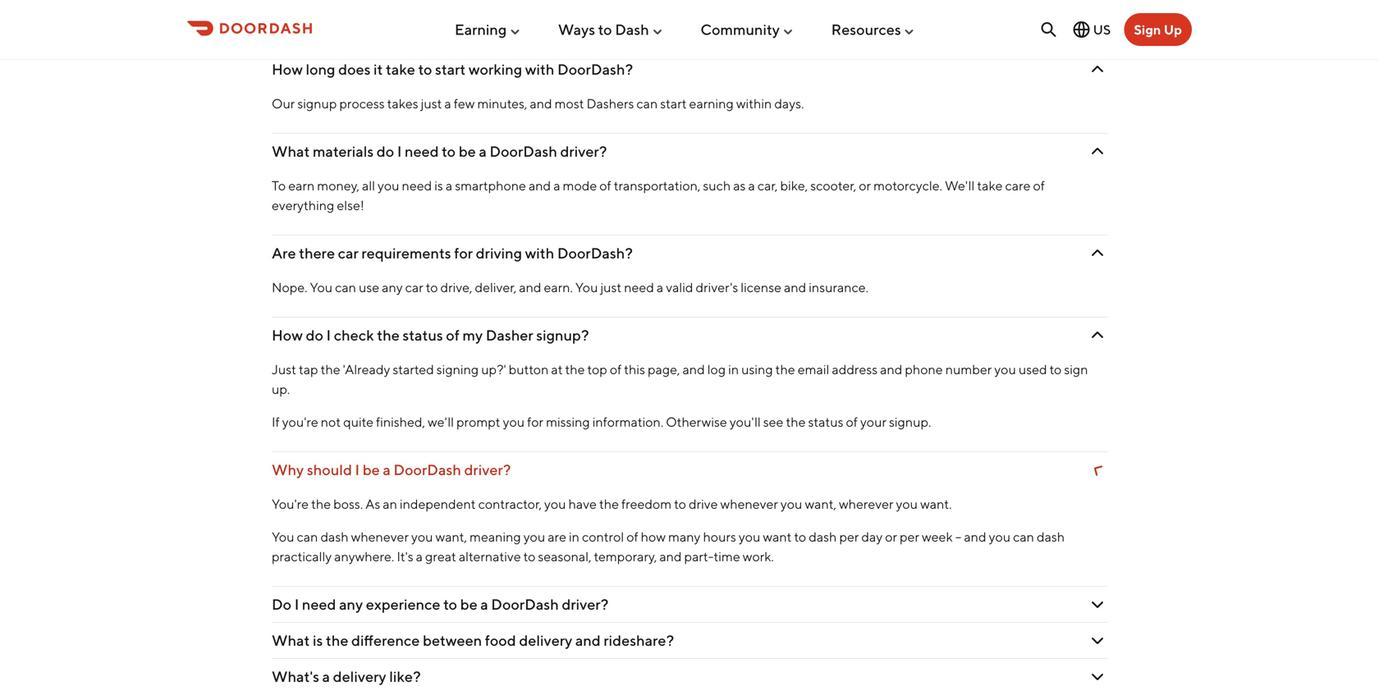 Task type: locate. For each thing, give the bounding box(es) containing it.
us
[[1094, 22, 1111, 37]]

2 how from the top
[[272, 326, 303, 344]]

need
[[405, 142, 439, 160], [402, 178, 432, 193], [624, 280, 654, 295], [302, 596, 336, 613]]

2 per from the left
[[900, 529, 920, 545]]

i
[[397, 142, 402, 160], [326, 326, 331, 344], [355, 461, 360, 479], [295, 596, 299, 613]]

can
[[637, 96, 658, 111], [335, 280, 356, 295], [297, 529, 318, 545], [1014, 529, 1035, 545]]

0 vertical spatial any
[[382, 280, 403, 295]]

doordash up melbourne,
[[272, 0, 331, 9]]

signing
[[437, 362, 479, 377]]

need left the valid
[[624, 280, 654, 295]]

requirements
[[362, 244, 451, 262]]

1 over from the left
[[412, 0, 438, 9]]

to up the between
[[444, 596, 457, 613]]

what's
[[272, 668, 319, 686]]

with up earn.
[[525, 244, 555, 262]]

4 chevron down image from the top
[[1088, 667, 1108, 687]]

to left seasonal,
[[524, 549, 536, 565]]

1 horizontal spatial dash
[[809, 529, 837, 545]]

0 vertical spatial how
[[272, 60, 303, 78]]

a down the what materials do i need to be a doordash driver?
[[446, 178, 453, 193]]

be for need
[[459, 142, 476, 160]]

0 horizontal spatial cities
[[478, 0, 509, 9]]

0 horizontal spatial dash
[[321, 529, 349, 545]]

1 horizontal spatial for
[[527, 414, 544, 430]]

to
[[272, 178, 286, 193]]

tap
[[299, 362, 318, 377]]

the up what's a delivery like?
[[326, 632, 349, 650]]

0 horizontal spatial take
[[386, 60, 415, 78]]

delivery right 'food'
[[519, 632, 573, 650]]

0 vertical spatial with
[[525, 60, 555, 78]]

1 horizontal spatial cities
[[936, 0, 966, 9]]

do up tap
[[306, 326, 324, 344]]

information.
[[593, 414, 664, 430]]

driver? up contractor,
[[464, 461, 511, 479]]

insurance.
[[809, 280, 869, 295]]

0 vertical spatial doordash?
[[558, 60, 633, 78]]

status
[[403, 326, 443, 344], [809, 414, 844, 430]]

is for in
[[334, 0, 343, 9]]

just right takes
[[421, 96, 442, 111]]

or right day
[[885, 529, 898, 545]]

2 cities from the left
[[936, 0, 966, 9]]

dash
[[615, 21, 649, 38]]

1 vertical spatial do
[[306, 326, 324, 344]]

if
[[272, 414, 280, 430]]

0 horizontal spatial want,
[[436, 529, 467, 545]]

0 horizontal spatial you
[[272, 529, 294, 545]]

2 with from the top
[[525, 244, 555, 262]]

in inside just tap the 'already started signing up?' button at the top of this page, and log in using the email address and phone number you used to sign up.
[[729, 362, 739, 377]]

1 vertical spatial is
[[435, 178, 443, 193]]

0 vertical spatial car
[[338, 244, 359, 262]]

license
[[741, 280, 782, 295]]

how for how long does it take to start working with doordash?
[[272, 60, 303, 78]]

car right there
[[338, 244, 359, 262]]

do
[[377, 142, 394, 160], [306, 326, 324, 344]]

in right log
[[729, 362, 739, 377]]

a right it's
[[416, 549, 423, 565]]

whenever inside the you can dash whenever you want, meaning you are in control of how many hours you want to dash per day or per week -- and you can dash practically anywhere. it's a great alternative to seasonal, temporary, and part-time work.
[[351, 529, 409, 545]]

be up smartphone
[[459, 142, 476, 160]]

sign
[[1065, 362, 1089, 377]]

are
[[548, 529, 567, 545]]

not
[[321, 414, 341, 430]]

want, left the 'wherever'
[[805, 496, 837, 512]]

any right use
[[382, 280, 403, 295]]

0 horizontal spatial over
[[412, 0, 438, 9]]

check
[[334, 326, 374, 344]]

0 horizontal spatial or
[[859, 178, 871, 193]]

driver? down seasonal,
[[562, 596, 609, 613]]

dash
[[321, 529, 349, 545], [809, 529, 837, 545], [1037, 529, 1065, 545]]

what for what materials do i need to be a doordash driver?
[[272, 142, 310, 160]]

start up few
[[435, 60, 466, 78]]

0 vertical spatial all
[[524, 0, 537, 9]]

smartphone
[[455, 178, 526, 193]]

0 vertical spatial be
[[459, 142, 476, 160]]

per left week
[[900, 529, 920, 545]]

2 what from the top
[[272, 632, 310, 650]]

any
[[382, 280, 403, 295], [339, 596, 363, 613]]

and right week
[[964, 529, 987, 545]]

earning
[[689, 96, 734, 111]]

0 horizontal spatial status
[[403, 326, 443, 344]]

0 vertical spatial just
[[421, 96, 442, 111]]

cities right 80
[[936, 0, 966, 9]]

0 vertical spatial take
[[386, 60, 415, 78]]

be up what is the difference between food delivery and rideshare?
[[460, 596, 478, 613]]

and right license
[[784, 280, 807, 295]]

you up practically
[[272, 529, 294, 545]]

you right week
[[989, 529, 1011, 545]]

what's a delivery like?
[[272, 668, 421, 686]]

2 vertical spatial is
[[313, 632, 323, 650]]

1 vertical spatial whenever
[[351, 529, 409, 545]]

are there car requirements for driving with doordash?
[[272, 244, 633, 262]]

earning link
[[455, 14, 522, 45]]

chevron down image for doordash?
[[1088, 243, 1108, 263]]

1 horizontal spatial you
[[310, 280, 333, 295]]

do right materials
[[377, 142, 394, 160]]

doordash? up dashers
[[558, 60, 633, 78]]

1 per from the left
[[840, 529, 859, 545]]

-
[[956, 529, 959, 545], [959, 529, 962, 545]]

0 vertical spatial is
[[334, 0, 343, 9]]

want, up great
[[436, 529, 467, 545]]

sign up button
[[1125, 13, 1192, 46]]

all inside to earn money, all you need is a smartphone and a mode of transportation, such as a car, bike, scooter, or motorcycle. we'll take care of everything else!
[[362, 178, 375, 193]]

car,
[[758, 178, 778, 193]]

to left sign
[[1050, 362, 1062, 377]]

doordash? up nope. you can use any car to drive, deliver, and earn. you just need a valid driver's license and insurance.
[[558, 244, 633, 262]]

number
[[946, 362, 992, 377]]

2 horizontal spatial dash
[[1037, 529, 1065, 545]]

is down the what materials do i need to be a doordash driver?
[[435, 178, 443, 193]]

or
[[859, 178, 871, 193], [885, 529, 898, 545]]

what up what's
[[272, 632, 310, 650]]

and
[[789, 0, 811, 9], [1033, 0, 1055, 9], [396, 14, 419, 29], [530, 96, 552, 111], [529, 178, 551, 193], [519, 280, 542, 295], [784, 280, 807, 295], [683, 362, 705, 377], [880, 362, 903, 377], [964, 529, 987, 545], [660, 549, 682, 565], [576, 632, 601, 650]]

to inside just tap the 'already started signing up?' button at the top of this page, and log in using the email address and phone number you used to sign up.
[[1050, 362, 1062, 377]]

you left want.
[[896, 496, 918, 512]]

is up what's
[[313, 632, 323, 650]]

2 over from the left
[[888, 0, 914, 9]]

cities up zealand!
[[478, 0, 509, 9]]

is inside to earn money, all you need is a smartphone and a mode of transportation, such as a car, bike, scooter, or motorcycle. we'll take care of everything else!
[[435, 178, 443, 193]]

you inside to earn money, all you need is a smartphone and a mode of transportation, such as a car, bike, scooter, or motorcycle. we'll take care of everything else!
[[378, 178, 400, 193]]

0 horizontal spatial whenever
[[351, 529, 409, 545]]

whenever up anywhere.
[[351, 529, 409, 545]]

need down the what materials do i need to be a doordash driver?
[[402, 178, 432, 193]]

0 vertical spatial delivery
[[519, 632, 573, 650]]

0 horizontal spatial is
[[313, 632, 323, 650]]

the
[[377, 326, 400, 344], [321, 362, 340, 377], [565, 362, 585, 377], [776, 362, 796, 377], [786, 414, 806, 430], [311, 496, 331, 512], [599, 496, 619, 512], [326, 632, 349, 650]]

start left earning
[[661, 96, 687, 111]]

or inside to earn money, all you need is a smartphone and a mode of transportation, such as a car, bike, scooter, or motorcycle. we'll take care of everything else!
[[859, 178, 871, 193]]

2 vertical spatial be
[[460, 596, 478, 613]]

zealand!
[[451, 14, 502, 29]]

1 vertical spatial just
[[601, 280, 622, 295]]

to earn money, all you need is a smartphone and a mode of transportation, such as a car, bike, scooter, or motorcycle. we'll take care of everything else!
[[272, 178, 1045, 213]]

want,
[[805, 496, 837, 512], [436, 529, 467, 545]]

what
[[272, 142, 310, 160], [272, 632, 310, 650]]

3 chevron down image from the top
[[1088, 595, 1108, 615]]

take
[[386, 60, 415, 78], [978, 178, 1003, 193]]

0 horizontal spatial for
[[454, 244, 473, 262]]

1 vertical spatial how
[[272, 326, 303, 344]]

in right available
[[399, 0, 410, 9]]

driver?
[[560, 142, 607, 160], [464, 461, 511, 479], [562, 596, 609, 613]]

doordash
[[272, 0, 331, 9], [490, 142, 558, 160], [394, 461, 461, 479], [491, 596, 559, 613]]

chevron down image for driver?
[[1088, 595, 1108, 615]]

3 dash from the left
[[1037, 529, 1065, 545]]

0 vertical spatial what
[[272, 142, 310, 160]]

1 vertical spatial want,
[[436, 529, 467, 545]]

0 horizontal spatial any
[[339, 596, 363, 613]]

over left 80
[[888, 0, 914, 9]]

what for what is the difference between food delivery and rideshare?
[[272, 632, 310, 650]]

0 horizontal spatial car
[[338, 244, 359, 262]]

between
[[423, 632, 482, 650]]

50
[[540, 0, 557, 9]]

1 vertical spatial with
[[525, 244, 555, 262]]

is inside doordash is available in over 7,000 cities in all 50 u.s. states, including washington, d.c., and puerto rico; over 80 cities in canada; and melbourne, australia and new zealand!
[[334, 0, 343, 9]]

otherwise
[[666, 414, 727, 430]]

i right should
[[355, 461, 360, 479]]

1 horizontal spatial whenever
[[721, 496, 778, 512]]

what up 'earn'
[[272, 142, 310, 160]]

0 vertical spatial start
[[435, 60, 466, 78]]

the right at
[[565, 362, 585, 377]]

1 vertical spatial all
[[362, 178, 375, 193]]

of inside just tap the 'already started signing up?' button at the top of this page, and log in using the email address and phone number you used to sign up.
[[610, 362, 622, 377]]

driver? up the mode
[[560, 142, 607, 160]]

over up the new
[[412, 0, 438, 9]]

chevron down image
[[1088, 142, 1108, 161], [1088, 243, 1108, 263], [1087, 459, 1109, 481], [1088, 631, 1108, 651]]

doordash inside doordash is available in over 7,000 cities in all 50 u.s. states, including washington, d.c., and puerto rico; over 80 cities in canada; and melbourne, australia and new zealand!
[[272, 0, 331, 9]]

just right earn.
[[601, 280, 622, 295]]

ways to dash link
[[558, 14, 664, 45]]

in left the canada;
[[969, 0, 979, 9]]

2 chevron down image from the top
[[1088, 326, 1108, 345]]

time
[[714, 549, 741, 565]]

0 horizontal spatial all
[[362, 178, 375, 193]]

nope. you can use any car to drive, deliver, and earn. you just need a valid driver's license and insurance.
[[272, 280, 869, 295]]

be for experience
[[460, 596, 478, 613]]

puerto
[[814, 0, 854, 9]]

i left check
[[326, 326, 331, 344]]

0 vertical spatial do
[[377, 142, 394, 160]]

chevron down image
[[1088, 60, 1108, 79], [1088, 326, 1108, 345], [1088, 595, 1108, 615], [1088, 667, 1108, 687]]

1 horizontal spatial just
[[601, 280, 622, 295]]

and down many
[[660, 549, 682, 565]]

2 vertical spatial driver?
[[562, 596, 609, 613]]

why should i be a doordash driver?
[[272, 461, 511, 479]]

1 vertical spatial what
[[272, 632, 310, 650]]

driver? for what materials do i need to be a doordash driver?
[[560, 142, 607, 160]]

car
[[338, 244, 359, 262], [405, 280, 424, 295]]

0 vertical spatial want,
[[805, 496, 837, 512]]

delivery down difference
[[333, 668, 386, 686]]

drive,
[[441, 280, 473, 295]]

what materials do i need to be a doordash driver?
[[272, 142, 607, 160]]

be up the as
[[363, 461, 380, 479]]

community link
[[701, 14, 795, 45]]

a left the mode
[[554, 178, 561, 193]]

dasher
[[486, 326, 534, 344]]

you up 'want'
[[781, 496, 803, 512]]

just
[[421, 96, 442, 111], [601, 280, 622, 295]]

doordash is available in over 7,000 cities in all 50 u.s. states, including washington, d.c., and puerto rico; over 80 cities in canada; and melbourne, australia and new zealand!
[[272, 0, 1055, 29]]

1 vertical spatial take
[[978, 178, 1003, 193]]

and left the mode
[[529, 178, 551, 193]]

for up drive,
[[454, 244, 473, 262]]

rico;
[[856, 0, 885, 9]]

is left available
[[334, 0, 343, 9]]

1 chevron down image from the top
[[1088, 60, 1108, 79]]

your
[[861, 414, 887, 430]]

1 horizontal spatial per
[[900, 529, 920, 545]]

in right are
[[569, 529, 580, 545]]

1 horizontal spatial status
[[809, 414, 844, 430]]

with up our signup process takes just a few minutes, and most dashers can start earning within days.
[[525, 60, 555, 78]]

it
[[374, 60, 383, 78]]

0 horizontal spatial per
[[840, 529, 859, 545]]

whenever up 'want'
[[721, 496, 778, 512]]

1 vertical spatial delivery
[[333, 668, 386, 686]]

1 what from the top
[[272, 142, 310, 160]]

take left care
[[978, 178, 1003, 193]]

do i need any experience to be a doordash driver?
[[272, 596, 609, 613]]

dashers
[[587, 96, 634, 111]]

0 horizontal spatial delivery
[[333, 668, 386, 686]]

1 vertical spatial or
[[885, 529, 898, 545]]

earn.
[[544, 280, 573, 295]]

and left the new
[[396, 14, 419, 29]]

1 horizontal spatial all
[[524, 0, 537, 9]]

driver's
[[696, 280, 739, 295]]

0 horizontal spatial just
[[421, 96, 442, 111]]

7,000
[[441, 0, 476, 9]]

prompt
[[457, 414, 501, 430]]

2 horizontal spatial is
[[435, 178, 443, 193]]

everything
[[272, 197, 335, 213]]

1 horizontal spatial or
[[885, 529, 898, 545]]

sign
[[1134, 22, 1162, 37]]

1 how from the top
[[272, 60, 303, 78]]

minutes,
[[478, 96, 528, 111]]

need down takes
[[405, 142, 439, 160]]

or right scooter,
[[859, 178, 871, 193]]

just
[[272, 362, 296, 377]]

of inside the you can dash whenever you want, meaning you are in control of how many hours you want to dash per day or per week -- and you can dash practically anywhere. it's a great alternative to seasonal, temporary, and part-time work.
[[627, 529, 639, 545]]

per left day
[[840, 529, 859, 545]]

deliver,
[[475, 280, 517, 295]]

a left few
[[445, 96, 451, 111]]

status up started
[[403, 326, 443, 344]]

0 vertical spatial for
[[454, 244, 473, 262]]

such
[[703, 178, 731, 193]]

any down anywhere.
[[339, 596, 363, 613]]

up
[[1164, 22, 1183, 37]]

all left 50
[[524, 0, 537, 9]]

difference
[[352, 632, 420, 650]]

1 horizontal spatial any
[[382, 280, 403, 295]]

0 horizontal spatial do
[[306, 326, 324, 344]]

1 horizontal spatial take
[[978, 178, 1003, 193]]

you right money,
[[378, 178, 400, 193]]

0 vertical spatial or
[[859, 178, 871, 193]]

1 vertical spatial car
[[405, 280, 424, 295]]

how left "long"
[[272, 60, 303, 78]]

chevron down image for and
[[1088, 631, 1108, 651]]

delivery
[[519, 632, 573, 650], [333, 668, 386, 686]]

1 horizontal spatial is
[[334, 0, 343, 9]]

1 vertical spatial start
[[661, 96, 687, 111]]

of
[[600, 178, 612, 193], [1034, 178, 1045, 193], [446, 326, 460, 344], [610, 362, 622, 377], [846, 414, 858, 430], [627, 529, 639, 545]]

1 horizontal spatial over
[[888, 0, 914, 9]]

and left earn.
[[519, 280, 542, 295]]

you left 'used'
[[995, 362, 1017, 377]]

0 vertical spatial driver?
[[560, 142, 607, 160]]

a up what is the difference between food delivery and rideshare?
[[481, 596, 488, 613]]

0 vertical spatial whenever
[[721, 496, 778, 512]]

want.
[[921, 496, 952, 512]]

a up smartphone
[[479, 142, 487, 160]]

in
[[399, 0, 410, 9], [511, 0, 522, 9], [969, 0, 979, 9], [729, 362, 739, 377], [569, 529, 580, 545]]



Task type: describe. For each thing, give the bounding box(es) containing it.
washington,
[[682, 0, 756, 9]]

used
[[1019, 362, 1048, 377]]

1 horizontal spatial do
[[377, 142, 394, 160]]

0 horizontal spatial start
[[435, 60, 466, 78]]

phone
[[905, 362, 943, 377]]

as
[[734, 178, 746, 193]]

missing
[[546, 414, 590, 430]]

signup
[[298, 96, 337, 111]]

address
[[832, 362, 878, 377]]

community
[[701, 21, 780, 38]]

doordash up 'food'
[[491, 596, 559, 613]]

up.
[[272, 381, 290, 397]]

take inside to earn money, all you need is a smartphone and a mode of transportation, such as a car, bike, scooter, or motorcycle. we'll take care of everything else!
[[978, 178, 1003, 193]]

to down states,
[[598, 21, 612, 38]]

you up it's
[[411, 529, 433, 545]]

including
[[625, 0, 679, 9]]

to left drive
[[674, 496, 687, 512]]

1 horizontal spatial car
[[405, 280, 424, 295]]

food
[[485, 632, 516, 650]]

is for difference
[[313, 632, 323, 650]]

need inside to earn money, all you need is a smartphone and a mode of transportation, such as a car, bike, scooter, or motorcycle. we'll take care of everything else!
[[402, 178, 432, 193]]

80
[[916, 0, 933, 9]]

and right the canada;
[[1033, 0, 1055, 9]]

doordash up smartphone
[[490, 142, 558, 160]]

you up work.
[[739, 529, 761, 545]]

australia
[[342, 14, 394, 29]]

a right what's
[[322, 668, 330, 686]]

our
[[272, 96, 295, 111]]

to down few
[[442, 142, 456, 160]]

most
[[555, 96, 584, 111]]

are
[[272, 244, 296, 262]]

doordash up independent
[[394, 461, 461, 479]]

the right using
[[776, 362, 796, 377]]

the right tap
[[321, 362, 340, 377]]

like?
[[389, 668, 421, 686]]

nope.
[[272, 280, 308, 295]]

anywhere.
[[334, 549, 394, 565]]

driving
[[476, 244, 522, 262]]

i right do
[[295, 596, 299, 613]]

you right prompt
[[503, 414, 525, 430]]

and left rideshare? on the left bottom of the page
[[576, 632, 601, 650]]

transportation,
[[614, 178, 701, 193]]

1 vertical spatial be
[[363, 461, 380, 479]]

2 - from the left
[[959, 529, 962, 545]]

want, inside the you can dash whenever you want, meaning you are in control of how many hours you want to dash per day or per week -- and you can dash practically anywhere. it's a great alternative to seasonal, temporary, and part-time work.
[[436, 529, 467, 545]]

need right do
[[302, 596, 336, 613]]

why
[[272, 461, 304, 479]]

and right d.c.,
[[789, 0, 811, 9]]

many
[[669, 529, 701, 545]]

u.s.
[[559, 0, 582, 9]]

week
[[922, 529, 953, 545]]

log
[[708, 362, 726, 377]]

1 - from the left
[[956, 529, 959, 545]]

our signup process takes just a few minutes, and most dashers can start earning within days.
[[272, 96, 804, 111]]

2 dash from the left
[[809, 529, 837, 545]]

states,
[[585, 0, 622, 9]]

button
[[509, 362, 549, 377]]

valid
[[666, 280, 694, 295]]

of left my
[[446, 326, 460, 344]]

contractor,
[[478, 496, 542, 512]]

what is the difference between food delivery and rideshare?
[[272, 632, 674, 650]]

wherever
[[839, 496, 894, 512]]

scooter,
[[811, 178, 857, 193]]

and left phone
[[880, 362, 903, 377]]

you're the boss. as an independent contractor, you have the freedom to drive whenever you want, wherever you want.
[[272, 496, 952, 512]]

how
[[641, 529, 666, 545]]

quite
[[343, 414, 374, 430]]

the right have at bottom left
[[599, 496, 619, 512]]

temporary,
[[594, 549, 657, 565]]

and left log
[[683, 362, 705, 377]]

sign up
[[1134, 22, 1183, 37]]

1 dash from the left
[[321, 529, 349, 545]]

a inside the you can dash whenever you want, meaning you are in control of how many hours you want to dash per day or per week -- and you can dash practically anywhere. it's a great alternative to seasonal, temporary, and part-time work.
[[416, 549, 423, 565]]

page,
[[648, 362, 680, 377]]

of right care
[[1034, 178, 1045, 193]]

2 horizontal spatial you
[[576, 280, 598, 295]]

the right check
[[377, 326, 400, 344]]

to up takes
[[418, 60, 432, 78]]

of right the mode
[[600, 178, 612, 193]]

a right as
[[749, 178, 755, 193]]

you inside just tap the 'already started signing up?' button at the top of this page, and log in using the email address and phone number you used to sign up.
[[995, 362, 1017, 377]]

new
[[421, 14, 448, 29]]

signup.
[[889, 414, 932, 430]]

1 with from the top
[[525, 60, 555, 78]]

the right see
[[786, 414, 806, 430]]

i down takes
[[397, 142, 402, 160]]

days.
[[775, 96, 804, 111]]

globe line image
[[1072, 20, 1092, 39]]

a up an
[[383, 461, 391, 479]]

control
[[582, 529, 624, 545]]

email
[[798, 362, 830, 377]]

you left have at bottom left
[[544, 496, 566, 512]]

part-
[[685, 549, 714, 565]]

you're
[[282, 414, 318, 430]]

1 cities from the left
[[478, 0, 509, 9]]

or inside the you can dash whenever you want, meaning you are in control of how many hours you want to dash per day or per week -- and you can dash practically anywhere. it's a great alternative to seasonal, temporary, and part-time work.
[[885, 529, 898, 545]]

and left most
[[530, 96, 552, 111]]

you're
[[272, 496, 309, 512]]

there
[[299, 244, 335, 262]]

you inside the you can dash whenever you want, meaning you are in control of how many hours you want to dash per day or per week -- and you can dash practically anywhere. it's a great alternative to seasonal, temporary, and part-time work.
[[272, 529, 294, 545]]

have
[[569, 496, 597, 512]]

1 vertical spatial any
[[339, 596, 363, 613]]

we'll
[[428, 414, 454, 430]]

rideshare?
[[604, 632, 674, 650]]

see
[[764, 414, 784, 430]]

in left 50
[[511, 0, 522, 9]]

else!
[[337, 197, 364, 213]]

1 horizontal spatial want,
[[805, 496, 837, 512]]

chevron down image for signup?
[[1088, 326, 1108, 345]]

ways to dash
[[558, 21, 649, 38]]

want
[[763, 529, 792, 545]]

you left are
[[524, 529, 545, 545]]

within
[[737, 96, 772, 111]]

in inside the you can dash whenever you want, meaning you are in control of how many hours you want to dash per day or per week -- and you can dash practically anywhere. it's a great alternative to seasonal, temporary, and part-time work.
[[569, 529, 580, 545]]

few
[[454, 96, 475, 111]]

1 vertical spatial status
[[809, 414, 844, 430]]

chevron down image for doordash?
[[1088, 60, 1108, 79]]

do
[[272, 596, 292, 613]]

this
[[624, 362, 645, 377]]

using
[[742, 362, 773, 377]]

the left the boss.
[[311, 496, 331, 512]]

mode
[[563, 178, 597, 193]]

available
[[345, 0, 397, 9]]

to right 'want'
[[795, 529, 807, 545]]

all inside doordash is available in over 7,000 cities in all 50 u.s. states, including washington, d.c., and puerto rico; over 80 cities in canada; and melbourne, australia and new zealand!
[[524, 0, 537, 9]]

we'll
[[945, 178, 975, 193]]

independent
[[400, 496, 476, 512]]

experience
[[366, 596, 441, 613]]

chevron down image for a
[[1088, 142, 1108, 161]]

how long does it take to start working with doordash?
[[272, 60, 633, 78]]

as
[[366, 496, 380, 512]]

1 vertical spatial driver?
[[464, 461, 511, 479]]

and inside to earn money, all you need is a smartphone and a mode of transportation, such as a car, bike, scooter, or motorcycle. we'll take care of everything else!
[[529, 178, 551, 193]]

1 vertical spatial doordash?
[[558, 244, 633, 262]]

resources link
[[832, 14, 916, 45]]

driver? for do i need any experience to be a doordash driver?
[[562, 596, 609, 613]]

work.
[[743, 549, 774, 565]]

0 vertical spatial status
[[403, 326, 443, 344]]

to left drive,
[[426, 280, 438, 295]]

if you're not quite finished, we'll prompt you for missing information. otherwise you'll see the status of your signup.
[[272, 414, 932, 430]]

1 horizontal spatial start
[[661, 96, 687, 111]]

of left the your on the bottom right of page
[[846, 414, 858, 430]]

'already
[[343, 362, 390, 377]]

use
[[359, 280, 380, 295]]

1 horizontal spatial delivery
[[519, 632, 573, 650]]

care
[[1006, 178, 1031, 193]]

boss.
[[334, 496, 363, 512]]

1 vertical spatial for
[[527, 414, 544, 430]]

how do i check the status of my dasher signup?
[[272, 326, 589, 344]]

a left the valid
[[657, 280, 664, 295]]

how for how do i check the status of my dasher signup?
[[272, 326, 303, 344]]

resources
[[832, 21, 901, 38]]



Task type: vqa. For each thing, say whether or not it's contained in the screenshot.
first "be" from the right
no



